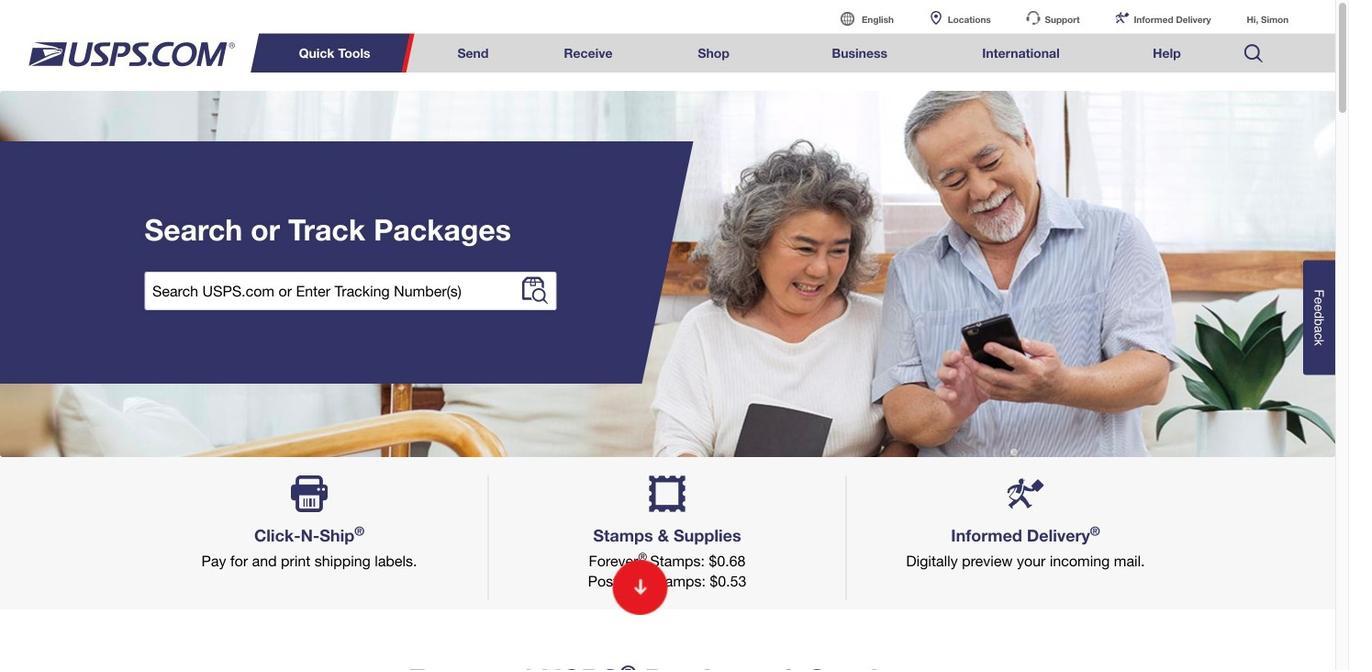 Task type: describe. For each thing, give the bounding box(es) containing it.
USPS.com Search Bar text field
[[145, 272, 512, 310]]

stamp icon link for buy stamps image
[[649, 476, 686, 512]]

printer icon link for click-n-ship image
[[291, 476, 328, 512]]

mail carrier icon link for informed delivery image
[[1007, 476, 1044, 512]]



Task type: locate. For each thing, give the bounding box(es) containing it.
menu bar
[[261, 34, 1285, 73]]

image of usps.com logo. image
[[28, 41, 235, 66]]

None search field
[[145, 272, 1191, 310]]



Task type: vqa. For each thing, say whether or not it's contained in the screenshot.
USPS.com Search Bar text field
yes



